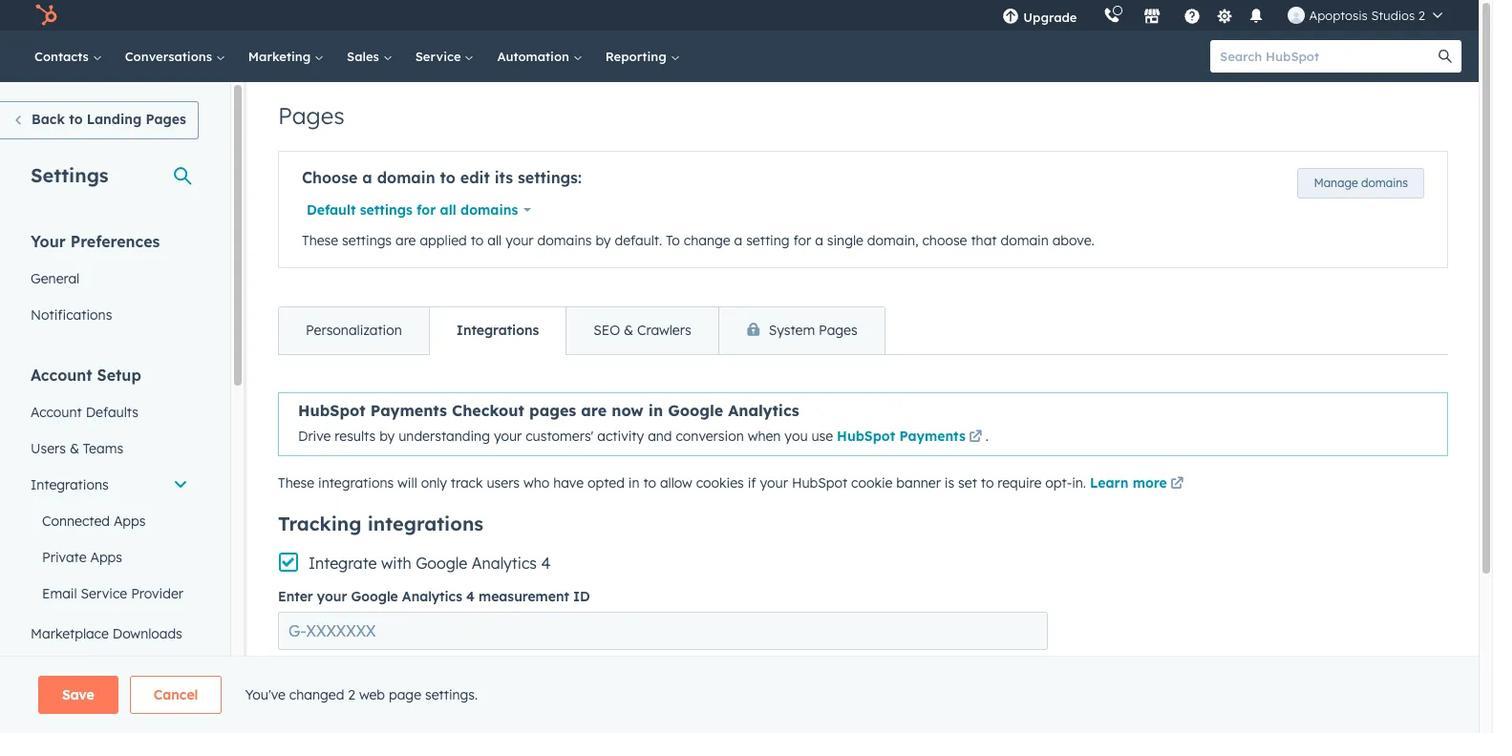Task type: locate. For each thing, give the bounding box(es) containing it.
settings
[[360, 202, 413, 219], [342, 232, 392, 249]]

cancel button
[[130, 677, 222, 715]]

payments up banner
[[900, 428, 966, 445]]

account up account defaults
[[31, 366, 92, 385]]

link opens in a new window image
[[969, 431, 983, 445], [1171, 474, 1184, 497]]

studios
[[1372, 8, 1416, 23]]

for inside popup button
[[417, 202, 436, 219]]

integrate for integrate with google tag manager
[[309, 672, 377, 692]]

default
[[307, 202, 356, 219]]

0 horizontal spatial link opens in a new window image
[[969, 429, 983, 448]]

in up and at the left bottom of the page
[[649, 401, 663, 421]]

0 horizontal spatial all
[[440, 202, 457, 219]]

domain,
[[868, 232, 919, 249]]

0 horizontal spatial service
[[81, 586, 127, 603]]

privacy & consent
[[31, 699, 145, 716]]

pages right landing
[[146, 111, 186, 128]]

& inside button
[[624, 322, 634, 339]]

& for teams
[[70, 441, 79, 458]]

1 integrate from the top
[[309, 554, 377, 573]]

link opens in a new window image
[[969, 429, 983, 448], [1171, 477, 1184, 492]]

all
[[440, 202, 457, 219], [488, 232, 502, 249]]

integrate down "tracking integrations"
[[309, 554, 377, 573]]

to left "allow"
[[644, 475, 657, 492]]

4 for integrate with google analytics 4
[[541, 554, 551, 573]]

google up enter your google tag manager id
[[416, 672, 468, 692]]

1 horizontal spatial payments
[[900, 428, 966, 445]]

0 horizontal spatial 4
[[466, 588, 475, 606]]

0 vertical spatial integrations button
[[429, 308, 566, 355]]

1 vertical spatial these
[[278, 475, 315, 492]]

reporting link
[[594, 31, 691, 82]]

1 vertical spatial are
[[581, 401, 607, 421]]

1 horizontal spatial by
[[596, 232, 611, 249]]

0 vertical spatial service
[[415, 49, 465, 64]]

tracking up save
[[31, 662, 84, 680]]

1 vertical spatial in
[[629, 475, 640, 492]]

for up "applied"
[[417, 202, 436, 219]]

navigation containing personalization
[[278, 307, 886, 356]]

1 vertical spatial hubspot
[[837, 428, 896, 445]]

manager for integrate with google tag manager
[[502, 672, 567, 692]]

service link
[[404, 31, 486, 82]]

you've
[[245, 687, 286, 704]]

integrations up 'connected'
[[31, 477, 109, 494]]

default settings for all domains
[[307, 202, 518, 219]]

connected
[[42, 513, 110, 530]]

settings
[[31, 163, 109, 187]]

with down "tracking integrations"
[[381, 554, 412, 573]]

& right the users at the bottom left of page
[[70, 441, 79, 458]]

0 vertical spatial hubspot
[[298, 401, 366, 421]]

1 vertical spatial integrations
[[31, 477, 109, 494]]

0 vertical spatial link opens in a new window image
[[969, 431, 983, 445]]

connected apps link
[[19, 504, 200, 540]]

provider
[[131, 586, 183, 603]]

4 down integrate with google analytics 4
[[466, 588, 475, 606]]

by left default.
[[596, 232, 611, 249]]

1 horizontal spatial analytics
[[472, 554, 537, 573]]

domains down settings:
[[538, 232, 592, 249]]

2 horizontal spatial pages
[[819, 322, 858, 339]]

0 vertical spatial integrations
[[457, 322, 539, 339]]

checkout
[[452, 401, 525, 421]]

2 inside "apoptosis studios 2" popup button
[[1419, 8, 1426, 23]]

link opens in a new window image right more
[[1171, 474, 1184, 497]]

all up "applied"
[[440, 202, 457, 219]]

analytics for enter your google analytics 4 measurement id
[[402, 588, 463, 606]]

these down 'default'
[[302, 232, 338, 249]]

google up enter your google analytics 4 measurement id
[[416, 554, 468, 573]]

tracking
[[278, 512, 362, 536], [31, 662, 84, 680]]

integrations down results
[[318, 475, 394, 492]]

choose
[[923, 232, 968, 249]]

integrations
[[457, 322, 539, 339], [31, 477, 109, 494]]

0 vertical spatial tag
[[472, 672, 498, 692]]

enter your google tag manager id
[[278, 707, 510, 724]]

.
[[986, 428, 989, 445]]

apps up private apps link
[[114, 513, 146, 530]]

1 horizontal spatial &
[[81, 699, 90, 716]]

are down default settings for all domains
[[396, 232, 416, 249]]

payments inside the hubspot payments link
[[900, 428, 966, 445]]

domains inside popup button
[[461, 202, 518, 219]]

1 vertical spatial manager
[[430, 707, 489, 724]]

1 vertical spatial &
[[70, 441, 79, 458]]

manage domains
[[1314, 176, 1409, 190]]

id right measurement on the bottom left of the page
[[573, 588, 590, 606]]

0 vertical spatial tracking
[[278, 512, 362, 536]]

integrations up integrate with google analytics 4
[[368, 512, 484, 536]]

& for consent
[[81, 699, 90, 716]]

2 horizontal spatial &
[[624, 322, 634, 339]]

conversion
[[676, 428, 744, 445]]

and
[[648, 428, 672, 445]]

domains right manage
[[1362, 176, 1409, 190]]

4 up measurement on the bottom left of the page
[[541, 554, 551, 573]]

0 vertical spatial 2
[[1419, 8, 1426, 23]]

1 horizontal spatial link opens in a new window image
[[1171, 477, 1184, 492]]

0 horizontal spatial payments
[[371, 401, 447, 421]]

hubspot for hubspot payments
[[837, 428, 896, 445]]

analytics up when
[[728, 401, 800, 421]]

domain right that
[[1001, 232, 1049, 249]]

integrations button up checkout
[[429, 308, 566, 355]]

& right seo
[[624, 322, 634, 339]]

is
[[945, 475, 955, 492]]

apps down connected apps link
[[90, 550, 122, 567]]

upgrade image
[[1003, 9, 1020, 26]]

1 horizontal spatial tracking
[[278, 512, 362, 536]]

contacts link
[[23, 31, 113, 82]]

manager right settings. in the bottom of the page
[[502, 672, 567, 692]]

to
[[69, 111, 83, 128], [440, 168, 456, 187], [471, 232, 484, 249], [644, 475, 657, 492], [981, 475, 994, 492]]

0 vertical spatial with
[[381, 554, 412, 573]]

0 horizontal spatial link opens in a new window image
[[969, 431, 983, 445]]

4
[[541, 554, 551, 573], [466, 588, 475, 606]]

service right "sales" link
[[415, 49, 465, 64]]

1 vertical spatial settings
[[342, 232, 392, 249]]

menu item
[[1091, 0, 1095, 31]]

tag
[[472, 672, 498, 692], [402, 707, 426, 724]]

with up enter your google tag manager id
[[381, 672, 412, 692]]

a right choose
[[363, 168, 373, 187]]

& right "privacy"
[[81, 699, 90, 716]]

with for analytics
[[381, 554, 412, 573]]

tracking inside tracking code link
[[31, 662, 84, 680]]

are left now
[[581, 401, 607, 421]]

pages down marketing link
[[278, 101, 345, 130]]

notifications image
[[1249, 9, 1266, 26]]

pages right system
[[819, 322, 858, 339]]

0 vertical spatial domain
[[377, 168, 435, 187]]

1 horizontal spatial id
[[573, 588, 590, 606]]

1 horizontal spatial in
[[649, 401, 663, 421]]

settings inside popup button
[[360, 202, 413, 219]]

your right if
[[760, 475, 788, 492]]

2 with from the top
[[381, 672, 412, 692]]

a left setting
[[735, 232, 743, 249]]

measurement
[[479, 588, 569, 606]]

enter
[[278, 588, 313, 606], [278, 707, 313, 724]]

1 account from the top
[[31, 366, 92, 385]]

set
[[959, 475, 978, 492]]

upgrade
[[1024, 10, 1078, 25]]

integrate
[[309, 554, 377, 573], [309, 672, 377, 692]]

defaults
[[86, 404, 139, 421]]

code
[[88, 662, 121, 680]]

0 vertical spatial apps
[[114, 513, 146, 530]]

analytics down integrate with google analytics 4
[[402, 588, 463, 606]]

google down integrate with google analytics 4
[[351, 588, 398, 606]]

all right "applied"
[[488, 232, 502, 249]]

id down integrate with google tag manager
[[493, 707, 510, 724]]

integrations for tracking
[[368, 512, 484, 536]]

privacy
[[31, 699, 77, 716]]

that
[[971, 232, 997, 249]]

integrations button down the teams
[[19, 467, 200, 504]]

0 horizontal spatial by
[[380, 428, 395, 445]]

0 vertical spatial &
[[624, 322, 634, 339]]

1 vertical spatial integrate
[[309, 672, 377, 692]]

1 vertical spatial enter
[[278, 707, 313, 724]]

you
[[785, 428, 808, 445]]

account for account setup
[[31, 366, 92, 385]]

1 vertical spatial apps
[[90, 550, 122, 567]]

navigation
[[278, 307, 886, 356]]

these down drive
[[278, 475, 315, 492]]

apps
[[114, 513, 146, 530], [90, 550, 122, 567]]

2 vertical spatial &
[[81, 699, 90, 716]]

1 vertical spatial service
[[81, 586, 127, 603]]

0 vertical spatial link opens in a new window image
[[969, 429, 983, 448]]

link opens in a new window image right more
[[1171, 477, 1184, 492]]

1 vertical spatial tracking
[[31, 662, 84, 680]]

all inside popup button
[[440, 202, 457, 219]]

0 vertical spatial 4
[[541, 554, 551, 573]]

hubspot down use
[[792, 475, 848, 492]]

0 horizontal spatial &
[[70, 441, 79, 458]]

integrate with google analytics 4
[[309, 554, 551, 573]]

0 horizontal spatial domains
[[461, 202, 518, 219]]

hubspot up drive
[[298, 401, 366, 421]]

1 with from the top
[[381, 554, 412, 573]]

0 horizontal spatial for
[[417, 202, 436, 219]]

conversations
[[125, 49, 216, 64]]

link opens in a new window image inside the hubspot payments link
[[969, 431, 983, 445]]

in right opted
[[629, 475, 640, 492]]

1 vertical spatial tag
[[402, 707, 426, 724]]

0 vertical spatial account
[[31, 366, 92, 385]]

0 horizontal spatial are
[[396, 232, 416, 249]]

learn
[[1090, 475, 1129, 492]]

analytics for integrate with google analytics 4
[[472, 554, 537, 573]]

2 vertical spatial hubspot
[[792, 475, 848, 492]]

link opens in a new window image left .
[[969, 431, 983, 445]]

your down changed
[[317, 707, 347, 724]]

1 vertical spatial integrations
[[368, 512, 484, 536]]

0 vertical spatial id
[[573, 588, 590, 606]]

payments
[[371, 401, 447, 421], [900, 428, 966, 445]]

1 vertical spatial domains
[[461, 202, 518, 219]]

tracking integrations
[[278, 512, 484, 536]]

google down web
[[351, 707, 398, 724]]

analytics
[[728, 401, 800, 421], [472, 554, 537, 573], [402, 588, 463, 606]]

0 vertical spatial manager
[[502, 672, 567, 692]]

1 vertical spatial account
[[31, 404, 82, 421]]

google for enter your google analytics 4 measurement id
[[351, 588, 398, 606]]

0 vertical spatial enter
[[278, 588, 313, 606]]

0 horizontal spatial a
[[363, 168, 373, 187]]

service inside account setup element
[[81, 586, 127, 603]]

settings.
[[425, 687, 478, 704]]

1 vertical spatial 2
[[348, 687, 356, 704]]

0 vertical spatial for
[[417, 202, 436, 219]]

hubspot right use
[[837, 428, 896, 445]]

1 horizontal spatial manager
[[502, 672, 567, 692]]

domains down the 'edit'
[[461, 202, 518, 219]]

0 horizontal spatial manager
[[430, 707, 489, 724]]

0 horizontal spatial 2
[[348, 687, 356, 704]]

tracking down drive
[[278, 512, 362, 536]]

to
[[666, 232, 680, 249]]

0 horizontal spatial tracking
[[31, 662, 84, 680]]

1 vertical spatial with
[[381, 672, 412, 692]]

automation
[[497, 49, 573, 64]]

enter for integrate with google analytics 4
[[278, 588, 313, 606]]

settings right 'default'
[[360, 202, 413, 219]]

tara schultz image
[[1289, 7, 1306, 24]]

4 for enter your google analytics 4 measurement id
[[466, 588, 475, 606]]

learn more
[[1090, 475, 1168, 492]]

menu containing apoptosis studios 2
[[990, 0, 1457, 31]]

link opens in a new window image left .
[[969, 429, 983, 448]]

users & teams link
[[19, 431, 200, 467]]

2 account from the top
[[31, 404, 82, 421]]

domain up default settings for all domains
[[377, 168, 435, 187]]

learn more link
[[1090, 474, 1188, 497]]

a left single
[[815, 232, 824, 249]]

tag down the "page"
[[402, 707, 426, 724]]

marketplaces image
[[1144, 9, 1162, 26]]

tag right the "page"
[[472, 672, 498, 692]]

2 right studios
[[1419, 8, 1426, 23]]

1 horizontal spatial integrations
[[457, 322, 539, 339]]

1 horizontal spatial link opens in a new window image
[[1171, 474, 1184, 497]]

1 horizontal spatial 2
[[1419, 8, 1426, 23]]

2 enter from the top
[[278, 707, 313, 724]]

integrate up enter your google tag manager id
[[309, 672, 377, 692]]

above.
[[1053, 232, 1095, 249]]

single
[[827, 232, 864, 249]]

1 vertical spatial all
[[488, 232, 502, 249]]

analytics up measurement on the bottom left of the page
[[472, 554, 537, 573]]

1 horizontal spatial 4
[[541, 554, 551, 573]]

your down checkout
[[494, 428, 522, 445]]

to right "applied"
[[471, 232, 484, 249]]

menu
[[990, 0, 1457, 31]]

account setup element
[[19, 365, 200, 734]]

1 vertical spatial by
[[380, 428, 395, 445]]

1 horizontal spatial integrations button
[[429, 308, 566, 355]]

1 horizontal spatial service
[[415, 49, 465, 64]]

1 horizontal spatial are
[[581, 401, 607, 421]]

id
[[573, 588, 590, 606], [493, 707, 510, 724]]

integrations inside account setup element
[[31, 477, 109, 494]]

2
[[1419, 8, 1426, 23], [348, 687, 356, 704]]

to right back
[[69, 111, 83, 128]]

settings down 'default'
[[342, 232, 392, 249]]

domains
[[1362, 176, 1409, 190], [461, 202, 518, 219], [538, 232, 592, 249]]

0 horizontal spatial analytics
[[402, 588, 463, 606]]

payments for hubspot payments checkout pages are now in google analytics
[[371, 401, 447, 421]]

link opens in a new window image inside "learn more" link
[[1171, 477, 1184, 492]]

0 vertical spatial settings
[[360, 202, 413, 219]]

0 vertical spatial all
[[440, 202, 457, 219]]

marketing
[[248, 49, 314, 64]]

0 vertical spatial integrations
[[318, 475, 394, 492]]

2 left web
[[348, 687, 356, 704]]

search button
[[1430, 40, 1462, 73]]

save button
[[38, 677, 118, 715]]

search image
[[1439, 50, 1453, 63]]

hubspot payments link
[[837, 428, 986, 448]]

hubspot link
[[23, 4, 72, 27]]

downloads
[[113, 626, 182, 643]]

integrations for these
[[318, 475, 394, 492]]

payments for hubspot payments
[[900, 428, 966, 445]]

setup
[[97, 366, 141, 385]]

integrations up checkout
[[457, 322, 539, 339]]

2 integrate from the top
[[309, 672, 377, 692]]

integrations button
[[429, 308, 566, 355], [19, 467, 200, 504]]

payments up understanding at the left bottom of page
[[371, 401, 447, 421]]

1 vertical spatial payments
[[900, 428, 966, 445]]

2 horizontal spatial domains
[[1362, 176, 1409, 190]]

0 vertical spatial by
[[596, 232, 611, 249]]

manager down settings. in the bottom of the page
[[430, 707, 489, 724]]

account up the users at the bottom left of page
[[31, 404, 82, 421]]

1 horizontal spatial domains
[[538, 232, 592, 249]]

when
[[748, 428, 781, 445]]

1 enter from the top
[[278, 588, 313, 606]]

by right results
[[380, 428, 395, 445]]

1 vertical spatial analytics
[[472, 554, 537, 573]]

marketing link
[[237, 31, 336, 82]]

private
[[42, 550, 87, 567]]

2 vertical spatial analytics
[[402, 588, 463, 606]]

1 vertical spatial link opens in a new window image
[[1171, 477, 1184, 492]]

default settings for all domains button
[[302, 191, 544, 229]]

0 vertical spatial analytics
[[728, 401, 800, 421]]

1 vertical spatial integrations button
[[19, 467, 200, 504]]

choose a domain to edit its settings:
[[302, 168, 582, 187]]

service down private apps link
[[81, 586, 127, 603]]

for right setting
[[794, 232, 812, 249]]

these for these settings are applied to all your domains by default. to change a setting for a single domain, choose that domain above.
[[302, 232, 338, 249]]



Task type: describe. For each thing, give the bounding box(es) containing it.
Enter your Google Tag Manager ID text field
[[278, 731, 1048, 734]]

default.
[[615, 232, 663, 249]]

google for enter your google tag manager id
[[351, 707, 398, 724]]

edit
[[460, 168, 490, 187]]

general
[[31, 270, 80, 288]]

1 horizontal spatial domain
[[1001, 232, 1049, 249]]

seo
[[594, 322, 620, 339]]

web
[[359, 687, 385, 704]]

0 vertical spatial domains
[[1362, 176, 1409, 190]]

2 vertical spatial domains
[[538, 232, 592, 249]]

sales
[[347, 49, 383, 64]]

save
[[62, 687, 94, 704]]

understanding
[[399, 428, 490, 445]]

with for tag
[[381, 672, 412, 692]]

back to landing pages link
[[0, 101, 199, 140]]

1 horizontal spatial a
[[735, 232, 743, 249]]

system pages
[[769, 322, 858, 339]]

opt-
[[1046, 475, 1073, 492]]

your down "tracking integrations"
[[317, 588, 347, 606]]

hubspot payments
[[837, 428, 966, 445]]

hubspot for hubspot payments checkout pages are now in google analytics
[[298, 401, 366, 421]]

your
[[31, 232, 66, 251]]

sales link
[[336, 31, 404, 82]]

apps for connected apps
[[114, 513, 146, 530]]

drive
[[298, 428, 331, 445]]

personalization
[[306, 322, 402, 339]]

Search HubSpot search field
[[1211, 40, 1445, 73]]

notifications link
[[19, 297, 200, 334]]

private apps
[[42, 550, 122, 567]]

tracking for tracking code
[[31, 662, 84, 680]]

cookie
[[852, 475, 893, 492]]

google for integrate with google tag manager
[[416, 672, 468, 692]]

will
[[398, 475, 417, 492]]

have
[[554, 475, 584, 492]]

back to landing pages
[[32, 111, 186, 128]]

conversations link
[[113, 31, 237, 82]]

email
[[42, 586, 77, 603]]

require
[[998, 475, 1042, 492]]

enter for integrate with google tag manager
[[278, 707, 313, 724]]

1 horizontal spatial all
[[488, 232, 502, 249]]

link opens in a new window image inside the hubspot payments link
[[969, 429, 983, 448]]

private apps link
[[19, 540, 200, 576]]

apps for private apps
[[90, 550, 122, 567]]

2 for studios
[[1419, 8, 1426, 23]]

cancel
[[154, 687, 198, 704]]

Enter your Google Analytics 4 measurement ID text field
[[278, 612, 1048, 650]]

banner
[[897, 475, 941, 492]]

integrations button inside navigation
[[429, 308, 566, 355]]

account for account defaults
[[31, 404, 82, 421]]

help image
[[1185, 9, 1202, 26]]

enter your google analytics 4 measurement id
[[278, 588, 590, 606]]

settings for these
[[342, 232, 392, 249]]

activity
[[598, 428, 644, 445]]

crawlers
[[638, 322, 692, 339]]

seo & crawlers button
[[566, 308, 718, 355]]

seo & crawlers
[[594, 322, 692, 339]]

2 horizontal spatial a
[[815, 232, 824, 249]]

to inside the "back to landing pages" link
[[69, 111, 83, 128]]

reporting
[[606, 49, 670, 64]]

hubspot image
[[34, 4, 57, 27]]

1 vertical spatial id
[[493, 707, 510, 724]]

2 for changed
[[348, 687, 356, 704]]

track
[[451, 475, 483, 492]]

change
[[684, 232, 731, 249]]

0 vertical spatial are
[[396, 232, 416, 249]]

to right set
[[981, 475, 994, 492]]

allow
[[660, 475, 693, 492]]

1 horizontal spatial pages
[[278, 101, 345, 130]]

1 horizontal spatial for
[[794, 232, 812, 249]]

marketplace downloads link
[[19, 616, 200, 653]]

you've changed 2 web page settings.
[[245, 687, 478, 704]]

google up conversion
[[668, 401, 724, 421]]

integrate for integrate with google analytics 4
[[309, 554, 377, 573]]

tracking for tracking integrations
[[278, 512, 362, 536]]

email service provider
[[42, 586, 183, 603]]

choose
[[302, 168, 358, 187]]

landing
[[87, 111, 142, 128]]

& for crawlers
[[624, 322, 634, 339]]

0 horizontal spatial domain
[[377, 168, 435, 187]]

system
[[769, 322, 815, 339]]

customers'
[[526, 428, 594, 445]]

apoptosis studios 2 button
[[1277, 0, 1455, 31]]

your preferences element
[[19, 231, 200, 334]]

if
[[748, 475, 757, 492]]

use
[[812, 428, 834, 445]]

settings for default
[[360, 202, 413, 219]]

tag for with
[[472, 672, 498, 692]]

settings image
[[1217, 8, 1234, 25]]

its
[[495, 168, 513, 187]]

email service provider link
[[19, 576, 200, 613]]

consent
[[94, 699, 145, 716]]

automation link
[[486, 31, 594, 82]]

manager for enter your google tag manager id
[[430, 707, 489, 724]]

your down its
[[506, 232, 534, 249]]

0 vertical spatial in
[[649, 401, 663, 421]]

results
[[335, 428, 376, 445]]

setting
[[747, 232, 790, 249]]

back
[[32, 111, 65, 128]]

calling icon image
[[1104, 8, 1122, 25]]

drive results by understanding your customers' activity and conversion when you use
[[298, 428, 837, 445]]

account defaults
[[31, 404, 139, 421]]

0 horizontal spatial in
[[629, 475, 640, 492]]

apoptosis
[[1310, 8, 1368, 23]]

to left the 'edit'
[[440, 168, 456, 187]]

these settings are applied to all your domains by default. to change a setting for a single domain, choose that domain above.
[[302, 232, 1095, 249]]

tag for your
[[402, 707, 426, 724]]

settings link
[[1213, 5, 1237, 25]]

pages inside button
[[819, 322, 858, 339]]

personalization button
[[279, 308, 429, 355]]

preferences
[[70, 232, 160, 251]]

2 horizontal spatial analytics
[[728, 401, 800, 421]]

general link
[[19, 261, 200, 297]]

marketplace downloads
[[31, 626, 182, 643]]

marketplace
[[31, 626, 109, 643]]

privacy & consent link
[[19, 689, 200, 725]]

these for these integrations will only track users who have opted in to allow cookies if your hubspot cookie banner is set to require opt-in.
[[278, 475, 315, 492]]

changed
[[289, 687, 344, 704]]

0 horizontal spatial pages
[[146, 111, 186, 128]]

calling icon button
[[1097, 3, 1129, 28]]

google for integrate with google analytics 4
[[416, 554, 468, 573]]

applied
[[420, 232, 467, 249]]

now
[[612, 401, 644, 421]]

tracking code link
[[19, 653, 200, 689]]

account defaults link
[[19, 395, 200, 431]]

users & teams
[[31, 441, 123, 458]]

notifications button
[[1241, 0, 1273, 31]]

hubspot payments checkout pages are now in google analytics
[[298, 401, 800, 421]]



Task type: vqa. For each thing, say whether or not it's contained in the screenshot.
require
yes



